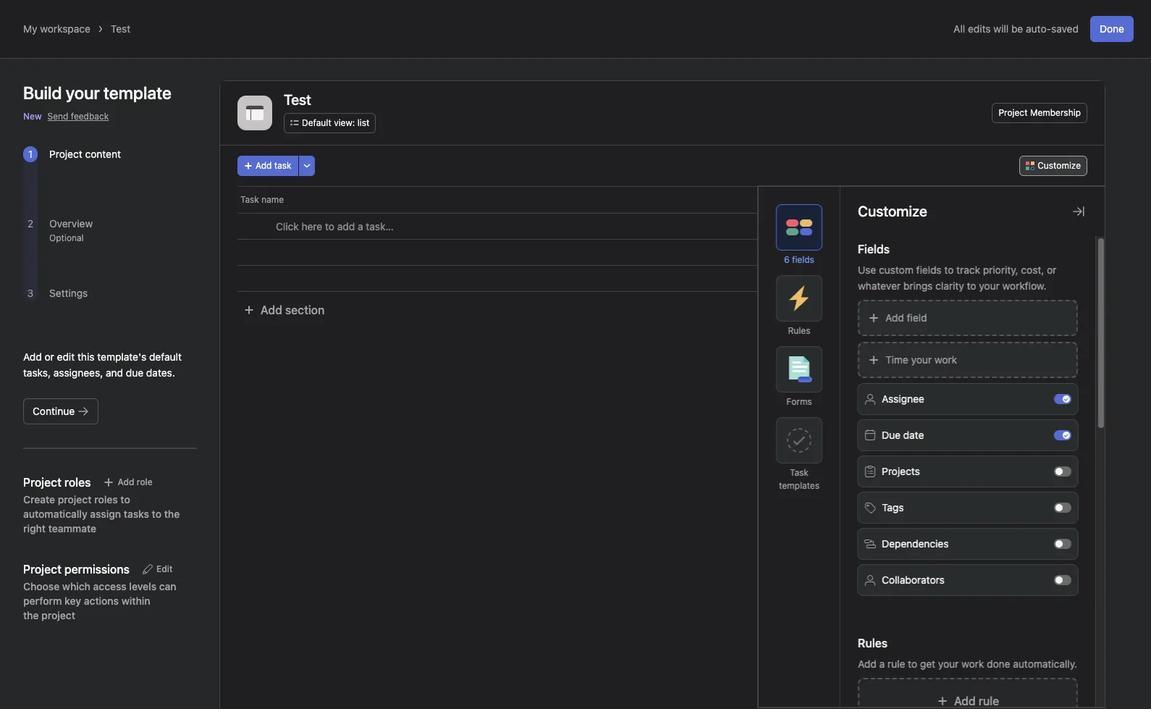 Task type: describe. For each thing, give the bounding box(es) containing it.
assignee
[[882, 393, 925, 405]]

be
[[1012, 22, 1024, 35]]

click
[[276, 220, 299, 233]]

0 vertical spatial rules
[[789, 325, 811, 336]]

my workspace link
[[23, 22, 90, 35]]

due
[[882, 429, 901, 441]]

will
[[994, 22, 1009, 35]]

saved
[[1052, 22, 1079, 35]]

within
[[121, 595, 150, 607]]

project for project content
[[49, 148, 82, 160]]

overview optional
[[49, 217, 93, 243]]

tasks
[[124, 508, 149, 520]]

continue button
[[23, 398, 99, 425]]

2 row from the top
[[220, 265, 1105, 292]]

this
[[77, 351, 95, 363]]

project membership
[[999, 107, 1082, 118]]

role
[[137, 477, 153, 488]]

done
[[1100, 22, 1125, 35]]

1 vertical spatial customize
[[858, 203, 928, 219]]

overview button
[[49, 217, 93, 230]]

tasks,
[[23, 367, 51, 379]]

task for task name
[[241, 194, 259, 205]]

edit
[[57, 351, 75, 363]]

settings button
[[49, 287, 88, 299]]

add field
[[886, 311, 928, 324]]

add for add role
[[118, 477, 134, 488]]

cost,
[[1022, 264, 1045, 276]]

tags
[[882, 501, 904, 514]]

name
[[262, 194, 284, 205]]

time your work
[[886, 354, 958, 366]]

forms
[[787, 396, 813, 407]]

default
[[302, 117, 332, 128]]

priority,
[[984, 264, 1019, 276]]

project roles
[[23, 476, 91, 489]]

projects
[[882, 465, 921, 477]]

due date
[[882, 429, 925, 441]]

0 vertical spatial test
[[111, 22, 131, 35]]

assign
[[90, 508, 121, 520]]

send
[[48, 111, 68, 122]]

my workspace
[[23, 22, 90, 35]]

switch for tags
[[1055, 503, 1072, 513]]

a inside row
[[358, 220, 363, 233]]

new
[[23, 111, 42, 122]]

add for add or edit this template's default tasks, assignees, and due dates.
[[23, 351, 42, 363]]

key
[[65, 595, 81, 607]]

clarity
[[936, 280, 965, 292]]

date
[[904, 429, 925, 441]]

click here to add a task… row
[[220, 213, 1105, 240]]

project for project membership
[[999, 107, 1028, 118]]

use
[[858, 264, 877, 276]]

add role
[[118, 477, 153, 488]]

to inside row
[[325, 220, 335, 233]]

field
[[907, 311, 928, 324]]

workspace
[[40, 22, 90, 35]]

default view: list button
[[284, 113, 376, 133]]

task
[[274, 160, 292, 171]]

add or edit this template's default tasks, assignees, and due dates.
[[23, 351, 182, 379]]

0 vertical spatial rule
[[888, 658, 906, 670]]

switch for dependencies
[[1055, 539, 1072, 549]]

collaborators
[[882, 574, 945, 586]]

track
[[957, 264, 981, 276]]

default
[[149, 351, 182, 363]]

to down track
[[967, 280, 977, 292]]

build
[[23, 83, 62, 103]]

get
[[921, 658, 936, 670]]

add a rule to get your work done automatically.
[[858, 658, 1078, 670]]

fields
[[858, 243, 890, 256]]

rule inside button
[[979, 695, 1000, 708]]

to left get
[[909, 658, 918, 670]]

6 fields
[[785, 254, 815, 265]]

project membership button
[[993, 103, 1088, 123]]

1 2 3
[[27, 148, 34, 299]]

your inside button
[[912, 354, 932, 366]]

edit
[[156, 564, 173, 574]]

your template
[[66, 83, 172, 103]]

to up clarity
[[945, 264, 954, 276]]

edits
[[969, 22, 991, 35]]

task templates
[[779, 467, 820, 491]]

content
[[85, 148, 121, 160]]

switch for due date
[[1055, 430, 1072, 440]]

which
[[62, 580, 91, 593]]

add for add section
[[261, 304, 282, 317]]

3
[[27, 287, 34, 299]]

done
[[987, 658, 1011, 670]]

right teammate
[[23, 522, 96, 535]]

project
[[58, 493, 92, 506]]

add section button
[[238, 297, 331, 323]]

add for add rule
[[955, 695, 976, 708]]

more actions image
[[303, 162, 311, 170]]

1 vertical spatial a
[[880, 658, 885, 670]]

1
[[28, 148, 33, 160]]

continue
[[33, 405, 75, 417]]

1 row from the top
[[220, 239, 1105, 266]]



Task type: vqa. For each thing, say whether or not it's contained in the screenshot.
the
yes



Task type: locate. For each thing, give the bounding box(es) containing it.
done button
[[1091, 16, 1134, 42]]

work left done
[[962, 658, 985, 670]]

to left add
[[325, 220, 335, 233]]

your right time
[[912, 354, 932, 366]]

all edits will be auto-saved
[[954, 22, 1079, 35]]

row
[[220, 239, 1105, 266], [220, 265, 1105, 292]]

switch
[[1055, 394, 1072, 404], [1055, 430, 1072, 440], [1055, 467, 1072, 477], [1055, 503, 1072, 513], [1055, 539, 1072, 549], [1055, 575, 1072, 585]]

close details image
[[1074, 206, 1085, 217]]

add left role
[[118, 477, 134, 488]]

create
[[23, 493, 55, 506]]

0 horizontal spatial rule
[[888, 658, 906, 670]]

default view: list
[[302, 117, 370, 128]]

1 horizontal spatial test
[[284, 91, 311, 108]]

add left field
[[886, 311, 905, 324]]

0 vertical spatial customize
[[1038, 160, 1082, 171]]

task name row
[[220, 186, 1105, 213]]

2 switch from the top
[[1055, 430, 1072, 440]]

1 horizontal spatial a
[[880, 658, 885, 670]]

template image
[[246, 104, 264, 122]]

send feedback link
[[48, 110, 109, 123]]

whatever
[[858, 280, 901, 292]]

add inside add task button
[[256, 160, 272, 171]]

project content
[[49, 148, 121, 160]]

new send feedback
[[23, 111, 109, 122]]

settings
[[49, 287, 88, 299]]

add down add a rule to get your work done automatically.
[[955, 695, 976, 708]]

add
[[337, 220, 355, 233]]

section
[[285, 304, 325, 317]]

4 switch from the top
[[1055, 503, 1072, 513]]

my
[[23, 22, 37, 35]]

task inside row
[[241, 194, 259, 205]]

create project roles to automatically assign tasks to the right teammate
[[23, 493, 180, 535]]

task
[[241, 194, 259, 205], [790, 467, 809, 478]]

1 horizontal spatial work
[[962, 658, 985, 670]]

task left 'name'
[[241, 194, 259, 205]]

add task button
[[238, 156, 298, 176]]

add for add field
[[886, 311, 905, 324]]

0 vertical spatial task
[[241, 194, 259, 205]]

task inside the task templates
[[790, 467, 809, 478]]

switch for collaborators
[[1055, 575, 1072, 585]]

0 horizontal spatial rules
[[789, 325, 811, 336]]

1 horizontal spatial your
[[939, 658, 959, 670]]

work down add field button
[[935, 354, 958, 366]]

custom
[[879, 264, 914, 276]]

work
[[935, 354, 958, 366], [962, 658, 985, 670]]

here
[[302, 220, 323, 233]]

0 horizontal spatial a
[[358, 220, 363, 233]]

templates
[[779, 480, 820, 491]]

assignees,
[[53, 367, 103, 379]]

or inside add or edit this template's default tasks, assignees, and due dates.
[[45, 351, 54, 363]]

or right the cost,
[[1048, 264, 1057, 276]]

a right add
[[358, 220, 363, 233]]

1 vertical spatial test
[[284, 91, 311, 108]]

add left 'task' at left
[[256, 160, 272, 171]]

0 horizontal spatial test
[[111, 22, 131, 35]]

1 switch from the top
[[1055, 394, 1072, 404]]

0 vertical spatial your
[[980, 280, 1000, 292]]

add inside add section button
[[261, 304, 282, 317]]

0 vertical spatial or
[[1048, 264, 1057, 276]]

template's
[[97, 351, 146, 363]]

row down task name row
[[220, 239, 1105, 266]]

1 vertical spatial or
[[45, 351, 54, 363]]

0 horizontal spatial or
[[45, 351, 54, 363]]

1 horizontal spatial fields
[[917, 264, 942, 276]]

due
[[126, 367, 144, 379]]

1 horizontal spatial project
[[999, 107, 1028, 118]]

add inside add or edit this template's default tasks, assignees, and due dates.
[[23, 351, 42, 363]]

project content button
[[49, 148, 121, 160]]

feedback
[[71, 111, 109, 122]]

2 vertical spatial your
[[939, 658, 959, 670]]

project right '1'
[[49, 148, 82, 160]]

2 horizontal spatial your
[[980, 280, 1000, 292]]

your right get
[[939, 658, 959, 670]]

add for add a rule to get your work done automatically.
[[858, 658, 877, 670]]

task name
[[241, 194, 284, 205]]

or inside use custom fields to track priority, cost, or whatever brings clarity to your workflow.
[[1048, 264, 1057, 276]]

add inside add field button
[[886, 311, 905, 324]]

row down click here to add a task… row
[[220, 265, 1105, 292]]

project permissions
[[23, 563, 130, 576]]

dependencies
[[882, 538, 949, 550]]

6
[[785, 254, 790, 265]]

customize up close details icon
[[1038, 160, 1082, 171]]

or left edit
[[45, 351, 54, 363]]

add left section at the top left of page
[[261, 304, 282, 317]]

optional
[[49, 233, 84, 243]]

add task
[[256, 160, 292, 171]]

automatically.
[[1014, 658, 1078, 670]]

add role button
[[97, 472, 159, 493]]

time your work button
[[858, 342, 1079, 378]]

1 vertical spatial rules
[[858, 637, 888, 650]]

workflow.
[[1003, 280, 1047, 292]]

rules
[[789, 325, 811, 336], [858, 637, 888, 650]]

view:
[[334, 117, 355, 128]]

1 vertical spatial task
[[790, 467, 809, 478]]

can
[[159, 580, 177, 593]]

levels
[[129, 580, 157, 593]]

fields inside use custom fields to track priority, cost, or whatever brings clarity to your workflow.
[[917, 264, 942, 276]]

customize inside dropdown button
[[1038, 160, 1082, 171]]

choose which access levels can perform key actions within the project
[[23, 580, 177, 622]]

membership
[[1031, 107, 1082, 118]]

0 horizontal spatial work
[[935, 354, 958, 366]]

auto-
[[1027, 22, 1052, 35]]

0 horizontal spatial fields
[[793, 254, 815, 265]]

to down add role 'button'
[[121, 493, 130, 506]]

click here to add a task…
[[276, 220, 394, 233]]

your
[[980, 280, 1000, 292], [912, 354, 932, 366], [939, 658, 959, 670]]

edit button
[[135, 559, 179, 580]]

build your template
[[23, 83, 172, 103]]

choose
[[23, 580, 60, 593]]

customize
[[1038, 160, 1082, 171], [858, 203, 928, 219]]

3 switch from the top
[[1055, 467, 1072, 477]]

rule down done
[[979, 695, 1000, 708]]

a
[[358, 220, 363, 233], [880, 658, 885, 670]]

add rule button
[[858, 678, 1079, 709]]

overview
[[49, 217, 93, 230]]

5 switch from the top
[[1055, 539, 1072, 549]]

a left get
[[880, 658, 885, 670]]

project
[[999, 107, 1028, 118], [49, 148, 82, 160]]

list
[[358, 117, 370, 128]]

0 vertical spatial work
[[935, 354, 958, 366]]

task up templates
[[790, 467, 809, 478]]

0 vertical spatial a
[[358, 220, 363, 233]]

use custom fields to track priority, cost, or whatever brings clarity to your workflow.
[[858, 264, 1057, 292]]

6 switch from the top
[[1055, 575, 1072, 585]]

add for add task
[[256, 160, 272, 171]]

0 horizontal spatial your
[[912, 354, 932, 366]]

add section
[[261, 304, 325, 317]]

customize button
[[1020, 156, 1088, 176]]

test right workspace at the left of the page
[[111, 22, 131, 35]]

add inside add role 'button'
[[118, 477, 134, 488]]

add
[[256, 160, 272, 171], [261, 304, 282, 317], [886, 311, 905, 324], [23, 351, 42, 363], [118, 477, 134, 488], [858, 658, 877, 670], [955, 695, 976, 708]]

your down priority,
[[980, 280, 1000, 292]]

1 vertical spatial work
[[962, 658, 985, 670]]

task for task templates
[[790, 467, 809, 478]]

add up tasks,
[[23, 351, 42, 363]]

add field button
[[858, 300, 1079, 336]]

switch for projects
[[1055, 467, 1072, 477]]

project inside project membership button
[[999, 107, 1028, 118]]

0 horizontal spatial customize
[[858, 203, 928, 219]]

your inside use custom fields to track priority, cost, or whatever brings clarity to your workflow.
[[980, 280, 1000, 292]]

work inside button
[[935, 354, 958, 366]]

1 vertical spatial project
[[49, 148, 82, 160]]

1 horizontal spatial or
[[1048, 264, 1057, 276]]

fields right the 6 at the right of the page
[[793, 254, 815, 265]]

0 vertical spatial project
[[999, 107, 1028, 118]]

project left membership on the top right
[[999, 107, 1028, 118]]

dates.
[[146, 367, 175, 379]]

0 horizontal spatial task
[[241, 194, 259, 205]]

customize up fields
[[858, 203, 928, 219]]

add left get
[[858, 658, 877, 670]]

or
[[1048, 264, 1057, 276], [45, 351, 54, 363]]

1 horizontal spatial task
[[790, 467, 809, 478]]

0 horizontal spatial project
[[49, 148, 82, 160]]

fields up brings
[[917, 264, 942, 276]]

1 horizontal spatial rule
[[979, 695, 1000, 708]]

task…
[[366, 220, 394, 233]]

1 vertical spatial your
[[912, 354, 932, 366]]

add inside button
[[955, 695, 976, 708]]

to
[[325, 220, 335, 233], [945, 264, 954, 276], [967, 280, 977, 292], [121, 493, 130, 506], [152, 508, 162, 520], [909, 658, 918, 670]]

time
[[886, 354, 909, 366]]

rule left get
[[888, 658, 906, 670]]

to left the
[[152, 508, 162, 520]]

1 vertical spatial rule
[[979, 695, 1000, 708]]

1 horizontal spatial customize
[[1038, 160, 1082, 171]]

test up default
[[284, 91, 311, 108]]

1 horizontal spatial rules
[[858, 637, 888, 650]]

roles
[[94, 493, 118, 506]]

actions
[[84, 595, 119, 607]]



